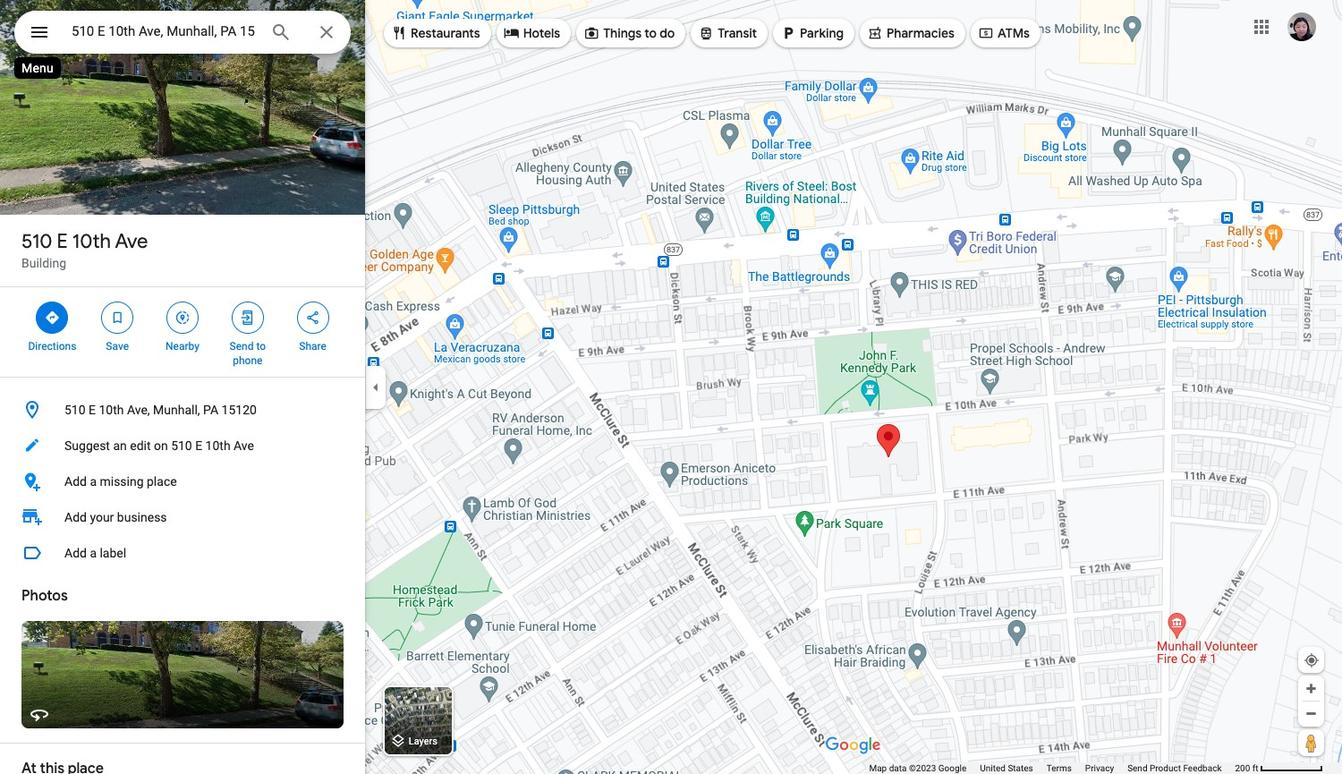 Task type: describe. For each thing, give the bounding box(es) containing it.
save
[[106, 340, 129, 353]]

hotels
[[523, 25, 560, 41]]

google maps element
[[0, 0, 1343, 774]]

suggest an edit on 510 e 10th ave
[[64, 439, 254, 453]]

data
[[889, 764, 907, 773]]


[[698, 23, 715, 43]]

layers
[[409, 736, 438, 748]]

building
[[21, 256, 66, 270]]

business
[[117, 510, 167, 525]]


[[44, 308, 60, 328]]

200
[[1236, 764, 1251, 773]]

510 e 10th ave main content
[[0, 0, 365, 774]]


[[584, 23, 600, 43]]

phone
[[233, 354, 263, 367]]

photos
[[21, 587, 68, 605]]

send product feedback
[[1128, 764, 1222, 773]]

 atms
[[978, 23, 1030, 43]]

states
[[1008, 764, 1034, 773]]

privacy
[[1086, 764, 1115, 773]]

directions
[[28, 340, 76, 353]]

e for ave
[[57, 229, 68, 254]]


[[175, 308, 191, 328]]

add a label button
[[0, 535, 365, 571]]

map data ©2023 google
[[870, 764, 967, 773]]


[[109, 308, 125, 328]]

do
[[660, 25, 675, 41]]

200 ft button
[[1236, 764, 1324, 773]]

pa
[[203, 403, 218, 417]]

google account: michele murakami  
(michele.murakami@adept.ai) image
[[1288, 12, 1317, 41]]


[[305, 308, 321, 328]]

to inside the  things to do
[[645, 25, 657, 41]]

pharmacies
[[887, 25, 955, 41]]

ave,
[[127, 403, 150, 417]]

send product feedback button
[[1128, 763, 1222, 774]]

parking
[[800, 25, 844, 41]]

zoom out image
[[1305, 707, 1319, 721]]

atms
[[998, 25, 1030, 41]]

show street view coverage image
[[1299, 730, 1325, 756]]

things
[[603, 25, 642, 41]]

 transit
[[698, 23, 757, 43]]

510 E 10th Ave, Munhall, PA 15120 field
[[14, 11, 351, 54]]

 restaurants
[[391, 23, 480, 43]]

actions for 510 e 10th ave region
[[0, 287, 365, 377]]

place
[[147, 474, 177, 489]]

label
[[100, 546, 126, 560]]

510 e 10th ave, munhall, pa 15120 button
[[0, 392, 365, 428]]


[[391, 23, 407, 43]]

on
[[154, 439, 168, 453]]

nearby
[[166, 340, 200, 353]]

to inside send to phone
[[256, 340, 266, 353]]

10th for ave
[[72, 229, 111, 254]]

collapse side panel image
[[366, 377, 386, 397]]

united states button
[[980, 763, 1034, 774]]

 hotels
[[504, 23, 560, 43]]

a for label
[[90, 546, 97, 560]]

your
[[90, 510, 114, 525]]



Task type: locate. For each thing, give the bounding box(es) containing it.
send for send to phone
[[230, 340, 254, 353]]


[[867, 23, 883, 43]]

transit
[[718, 25, 757, 41]]

add left "label"
[[64, 546, 87, 560]]

2 vertical spatial 510
[[171, 439, 192, 453]]

510 inside 510 e 10th ave building
[[21, 229, 52, 254]]

a
[[90, 474, 97, 489], [90, 546, 97, 560]]

510 for ave,
[[64, 403, 86, 417]]

missing
[[100, 474, 144, 489]]

510 up building
[[21, 229, 52, 254]]

2 horizontal spatial 510
[[171, 439, 192, 453]]

1 horizontal spatial 510
[[64, 403, 86, 417]]

e for ave,
[[89, 403, 96, 417]]

10th inside button
[[99, 403, 124, 417]]


[[978, 23, 994, 43]]

add a missing place button
[[0, 464, 365, 499]]

2 vertical spatial e
[[195, 439, 202, 453]]

google
[[939, 764, 967, 773]]

e
[[57, 229, 68, 254], [89, 403, 96, 417], [195, 439, 202, 453]]

add a missing place
[[64, 474, 177, 489]]

product
[[1150, 764, 1182, 773]]

1 horizontal spatial to
[[645, 25, 657, 41]]

10th left the ave,
[[99, 403, 124, 417]]

200 ft
[[1236, 764, 1259, 773]]

ave down 15120
[[234, 439, 254, 453]]

footer
[[870, 763, 1236, 774]]

privacy button
[[1086, 763, 1115, 774]]

0 vertical spatial a
[[90, 474, 97, 489]]

 pharmacies
[[867, 23, 955, 43]]

united states
[[980, 764, 1034, 773]]

e inside button
[[89, 403, 96, 417]]

footer containing map data ©2023 google
[[870, 763, 1236, 774]]

510 up suggest
[[64, 403, 86, 417]]

an
[[113, 439, 127, 453]]

ave inside 510 e 10th ave building
[[115, 229, 148, 254]]

terms
[[1047, 764, 1072, 773]]

510 right on
[[171, 439, 192, 453]]

e up suggest
[[89, 403, 96, 417]]

send for send product feedback
[[1128, 764, 1148, 773]]

add for add a label
[[64, 546, 87, 560]]

feedback
[[1184, 764, 1222, 773]]

e right on
[[195, 439, 202, 453]]

send
[[230, 340, 254, 353], [1128, 764, 1148, 773]]

510 inside button
[[64, 403, 86, 417]]

0 vertical spatial send
[[230, 340, 254, 353]]

edit
[[130, 439, 151, 453]]

restaurants
[[411, 25, 480, 41]]

a for missing
[[90, 474, 97, 489]]

united
[[980, 764, 1006, 773]]


[[781, 23, 797, 43]]

 parking
[[781, 23, 844, 43]]

1 horizontal spatial send
[[1128, 764, 1148, 773]]

1 horizontal spatial ave
[[234, 439, 254, 453]]

2 vertical spatial add
[[64, 546, 87, 560]]

a inside "add a label" button
[[90, 546, 97, 560]]

e inside button
[[195, 439, 202, 453]]

map
[[870, 764, 887, 773]]

510
[[21, 229, 52, 254], [64, 403, 86, 417], [171, 439, 192, 453]]

10th inside button
[[206, 439, 231, 453]]

0 horizontal spatial e
[[57, 229, 68, 254]]

15120
[[222, 403, 257, 417]]

510 e 10th ave, munhall, pa 15120
[[64, 403, 257, 417]]

send inside send to phone
[[230, 340, 254, 353]]

add left your
[[64, 510, 87, 525]]

510 inside button
[[171, 439, 192, 453]]

send inside send product feedback "button"
[[1128, 764, 1148, 773]]

add your business link
[[0, 499, 365, 535]]

10th down pa
[[206, 439, 231, 453]]

add your business
[[64, 510, 167, 525]]

510 for ave
[[21, 229, 52, 254]]

to left do
[[645, 25, 657, 41]]

510 e 10th ave building
[[21, 229, 148, 270]]


[[504, 23, 520, 43]]

show your location image
[[1304, 653, 1320, 669]]

 things to do
[[584, 23, 675, 43]]

10th up 
[[72, 229, 111, 254]]

to up phone
[[256, 340, 266, 353]]

0 vertical spatial e
[[57, 229, 68, 254]]

0 vertical spatial to
[[645, 25, 657, 41]]

e inside 510 e 10th ave building
[[57, 229, 68, 254]]

2 horizontal spatial e
[[195, 439, 202, 453]]

1 vertical spatial a
[[90, 546, 97, 560]]

add
[[64, 474, 87, 489], [64, 510, 87, 525], [64, 546, 87, 560]]

send up phone
[[230, 340, 254, 353]]

a inside add a missing place button
[[90, 474, 97, 489]]


[[240, 308, 256, 328]]

 search field
[[14, 11, 351, 57]]

10th inside 510 e 10th ave building
[[72, 229, 111, 254]]

0 horizontal spatial ave
[[115, 229, 148, 254]]

10th
[[72, 229, 111, 254], [99, 403, 124, 417], [206, 439, 231, 453]]

1 vertical spatial e
[[89, 403, 96, 417]]

0 vertical spatial ave
[[115, 229, 148, 254]]

a left missing
[[90, 474, 97, 489]]

1 a from the top
[[90, 474, 97, 489]]

ft
[[1253, 764, 1259, 773]]

add a label
[[64, 546, 126, 560]]

munhall,
[[153, 403, 200, 417]]

1 vertical spatial ave
[[234, 439, 254, 453]]

0 horizontal spatial 510
[[21, 229, 52, 254]]

None field
[[72, 21, 256, 42]]

ave
[[115, 229, 148, 254], [234, 439, 254, 453]]

suggest an edit on 510 e 10th ave button
[[0, 428, 365, 464]]

0 vertical spatial add
[[64, 474, 87, 489]]

1 vertical spatial to
[[256, 340, 266, 353]]

ave inside button
[[234, 439, 254, 453]]

ave up 
[[115, 229, 148, 254]]

10th for ave,
[[99, 403, 124, 417]]

0 vertical spatial 510
[[21, 229, 52, 254]]

send left product
[[1128, 764, 1148, 773]]

none field inside 510 e 10th ave, munhall, pa 15120 field
[[72, 21, 256, 42]]

add down suggest
[[64, 474, 87, 489]]

1 vertical spatial 510
[[64, 403, 86, 417]]

0 vertical spatial 10th
[[72, 229, 111, 254]]

©2023
[[909, 764, 937, 773]]

3 add from the top
[[64, 546, 87, 560]]

1 vertical spatial 10th
[[99, 403, 124, 417]]

1 vertical spatial add
[[64, 510, 87, 525]]

1 vertical spatial send
[[1128, 764, 1148, 773]]

0 horizontal spatial send
[[230, 340, 254, 353]]

suggest
[[64, 439, 110, 453]]

footer inside the google maps element
[[870, 763, 1236, 774]]

2 add from the top
[[64, 510, 87, 525]]

add for add your business
[[64, 510, 87, 525]]

zoom in image
[[1305, 682, 1319, 696]]

1 add from the top
[[64, 474, 87, 489]]

a left "label"
[[90, 546, 97, 560]]

terms button
[[1047, 763, 1072, 774]]

1 horizontal spatial e
[[89, 403, 96, 417]]

0 horizontal spatial to
[[256, 340, 266, 353]]

 button
[[14, 11, 64, 57]]

share
[[299, 340, 327, 353]]

add for add a missing place
[[64, 474, 87, 489]]

2 a from the top
[[90, 546, 97, 560]]

send to phone
[[230, 340, 266, 367]]

e up building
[[57, 229, 68, 254]]

2 vertical spatial 10th
[[206, 439, 231, 453]]

to
[[645, 25, 657, 41], [256, 340, 266, 353]]


[[29, 20, 50, 45]]



Task type: vqa. For each thing, say whether or not it's contained in the screenshot.
Send associated with Send to phone
yes



